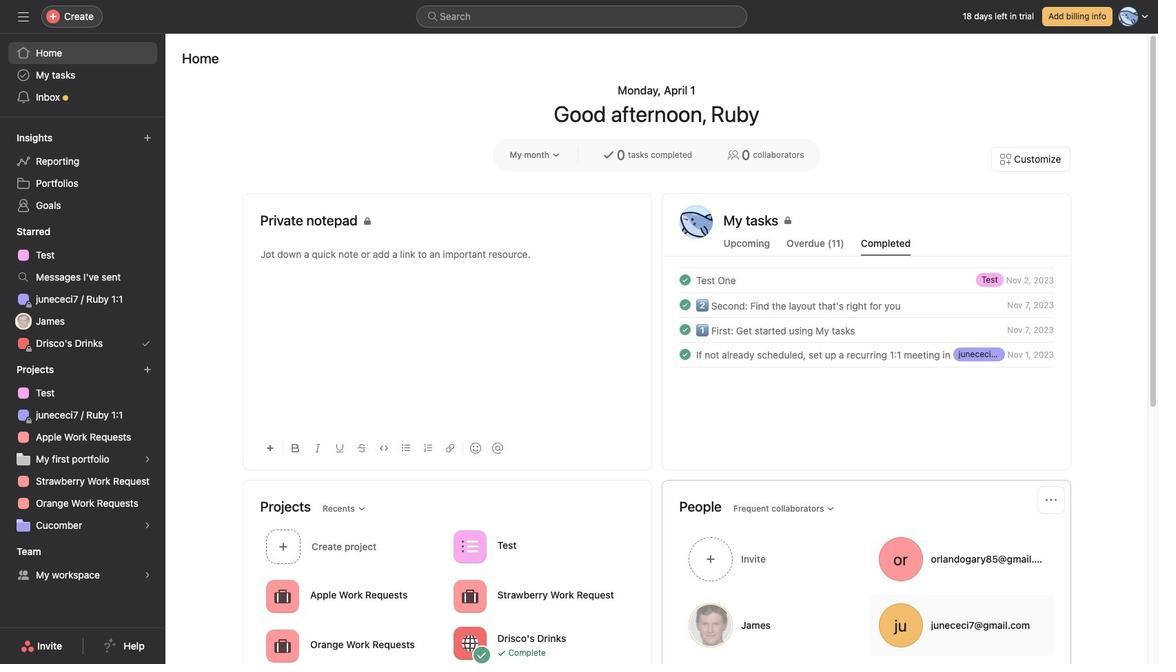 Task type: locate. For each thing, give the bounding box(es) containing it.
insights element
[[0, 126, 166, 219]]

at mention image
[[492, 443, 503, 454]]

2 completed image from the top
[[677, 297, 694, 313]]

0 vertical spatial briefcase image
[[274, 588, 291, 605]]

completed image
[[677, 272, 694, 288], [677, 297, 694, 313], [677, 321, 694, 338], [677, 346, 694, 363]]

3 list item from the top
[[663, 317, 1071, 342]]

new insights image
[[143, 134, 152, 142]]

globe image
[[461, 635, 478, 651]]

strikethrough image
[[358, 444, 366, 452]]

list box
[[417, 6, 748, 28]]

bulleted list image
[[402, 444, 410, 452]]

1 vertical spatial briefcase image
[[274, 638, 291, 654]]

4 completed checkbox from the top
[[677, 346, 694, 363]]

briefcase image
[[274, 588, 291, 605], [274, 638, 291, 654]]

Completed checkbox
[[677, 272, 694, 288], [677, 297, 694, 313], [677, 321, 694, 338], [677, 346, 694, 363]]

bold image
[[291, 444, 300, 452]]

see details, my workspace image
[[143, 571, 152, 579]]

2 completed checkbox from the top
[[677, 297, 694, 313]]

briefcase image
[[461, 588, 478, 605]]

emoji image
[[470, 443, 481, 454]]

actions image
[[1046, 495, 1057, 506]]

toolbar
[[260, 432, 634, 464]]

code image
[[380, 444, 388, 452]]

2 briefcase image from the top
[[274, 638, 291, 654]]

projects element
[[0, 357, 166, 539]]

list item
[[663, 268, 1071, 292], [663, 292, 1071, 317], [663, 317, 1071, 342], [663, 342, 1071, 367]]

1 completed image from the top
[[677, 272, 694, 288]]

view profile image
[[680, 206, 713, 239]]

2 list item from the top
[[663, 292, 1071, 317]]

teams element
[[0, 539, 166, 589]]



Task type: vqa. For each thing, say whether or not it's contained in the screenshot.
first Mark complete image from the bottom
no



Task type: describe. For each thing, give the bounding box(es) containing it.
hide sidebar image
[[18, 11, 29, 22]]

4 list item from the top
[[663, 342, 1071, 367]]

1 list item from the top
[[663, 268, 1071, 292]]

underline image
[[336, 444, 344, 452]]

numbered list image
[[424, 444, 432, 452]]

4 completed image from the top
[[677, 346, 694, 363]]

1 briefcase image from the top
[[274, 588, 291, 605]]

1 completed checkbox from the top
[[677, 272, 694, 288]]

starred element
[[0, 219, 166, 357]]

link image
[[446, 444, 454, 452]]

italics image
[[314, 444, 322, 452]]

global element
[[0, 34, 166, 117]]

3 completed checkbox from the top
[[677, 321, 694, 338]]

insert an object image
[[266, 444, 274, 452]]

see details, my first portfolio image
[[143, 455, 152, 464]]

list image
[[461, 538, 478, 555]]

3 completed image from the top
[[677, 321, 694, 338]]

see details, cucomber image
[[143, 521, 152, 530]]

new project or portfolio image
[[143, 366, 152, 374]]



